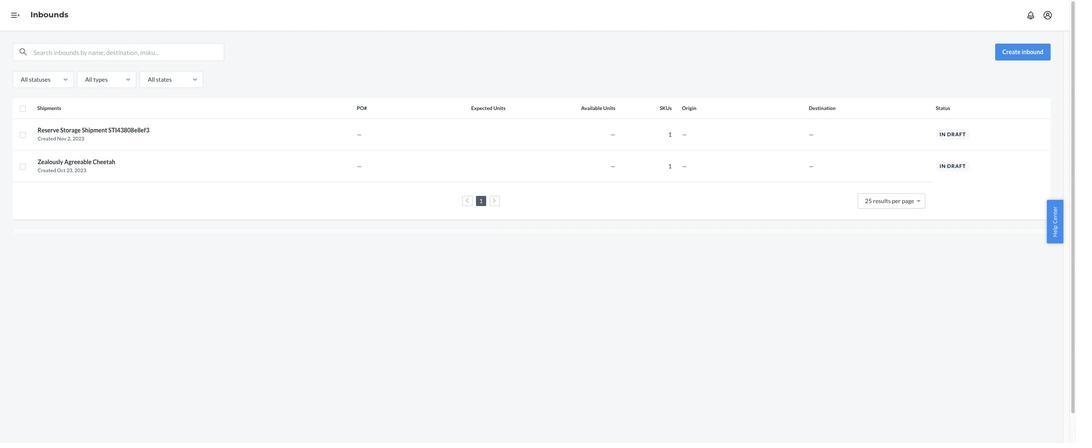 Task type: vqa. For each thing, say whether or not it's contained in the screenshot.
'in draft' related to Zealously Agreeable Cheetah
yes



Task type: describe. For each thing, give the bounding box(es) containing it.
cheetah
[[93, 158, 115, 165]]

help center button
[[1048, 200, 1064, 243]]

expected
[[471, 105, 493, 111]]

all for all types
[[85, 76, 92, 83]]

all statuses
[[21, 76, 51, 83]]

in draft for zealously agreeable cheetah
[[940, 163, 967, 169]]

available units
[[581, 105, 616, 111]]

chevron left image
[[466, 198, 470, 204]]

open notifications image
[[1026, 10, 1037, 20]]

square image for —
[[19, 132, 26, 138]]

results
[[874, 197, 891, 204]]

statuses
[[29, 76, 51, 83]]

chevron right image
[[493, 198, 497, 204]]

status
[[936, 105, 951, 111]]

zealously
[[38, 158, 63, 165]]

origin
[[682, 105, 697, 111]]

open navigation image
[[10, 10, 20, 20]]

2,
[[67, 135, 72, 142]]

shipment
[[82, 126, 107, 134]]

all states
[[148, 76, 172, 83]]

agreeable
[[64, 158, 92, 165]]

draft for reserve storage shipment sti43808e8ef3
[[948, 131, 967, 138]]

help center
[[1052, 206, 1060, 237]]

units for available units
[[604, 105, 616, 111]]

open account menu image
[[1043, 10, 1053, 20]]

states
[[156, 76, 172, 83]]

1 for reserve storage shipment sti43808e8ef3
[[669, 131, 672, 138]]

center
[[1052, 206, 1060, 224]]

create inbound button
[[996, 44, 1051, 61]]

in for zealously agreeable cheetah
[[940, 163, 946, 169]]

page
[[902, 197, 915, 204]]

types
[[93, 76, 108, 83]]

square image
[[19, 163, 26, 170]]

inbound
[[1022, 48, 1044, 55]]

destination
[[809, 105, 836, 111]]

inbounds link
[[30, 10, 68, 20]]

po#
[[357, 105, 367, 111]]



Task type: locate. For each thing, give the bounding box(es) containing it.
shipments
[[37, 105, 61, 111]]

2023
[[73, 135, 84, 142], [75, 167, 86, 173]]

units for expected units
[[494, 105, 506, 111]]

1 vertical spatial 2023
[[75, 167, 86, 173]]

in draft for reserve storage shipment sti43808e8ef3
[[940, 131, 967, 138]]

zealously agreeable cheetah created oct 23, 2023
[[38, 158, 115, 173]]

in draft
[[940, 131, 967, 138], [940, 163, 967, 169]]

1 vertical spatial 1
[[669, 162, 672, 170]]

0 vertical spatial in draft
[[940, 131, 967, 138]]

created down zealously
[[38, 167, 56, 173]]

2 horizontal spatial all
[[148, 76, 155, 83]]

expected units
[[471, 105, 506, 111]]

square image left shipments
[[19, 105, 26, 112]]

1 vertical spatial draft
[[948, 163, 967, 169]]

1 draft from the top
[[948, 131, 967, 138]]

0 vertical spatial 2023
[[73, 135, 84, 142]]

2 in draft from the top
[[940, 163, 967, 169]]

25 results per page
[[866, 197, 915, 204]]

0 vertical spatial draft
[[948, 131, 967, 138]]

1
[[669, 131, 672, 138], [669, 162, 672, 170], [480, 197, 483, 204]]

25
[[866, 197, 872, 204]]

created inside zealously agreeable cheetah created oct 23, 2023
[[38, 167, 56, 173]]

units right available
[[604, 105, 616, 111]]

0 horizontal spatial units
[[494, 105, 506, 111]]

0 horizontal spatial all
[[21, 76, 28, 83]]

0 vertical spatial square image
[[19, 105, 26, 112]]

available
[[581, 105, 603, 111]]

0 vertical spatial created
[[38, 135, 56, 142]]

2 all from the left
[[85, 76, 92, 83]]

3 all from the left
[[148, 76, 155, 83]]

1 horizontal spatial all
[[85, 76, 92, 83]]

square image for po#
[[19, 105, 26, 112]]

1 in from the top
[[940, 131, 946, 138]]

create
[[1003, 48, 1021, 55]]

in
[[940, 131, 946, 138], [940, 163, 946, 169]]

draft for zealously agreeable cheetah
[[948, 163, 967, 169]]

1 vertical spatial square image
[[19, 132, 26, 138]]

1 created from the top
[[38, 135, 56, 142]]

created down reserve in the left of the page
[[38, 135, 56, 142]]

1 square image from the top
[[19, 105, 26, 112]]

units right 'expected'
[[494, 105, 506, 111]]

1 link
[[478, 197, 485, 204]]

oct
[[57, 167, 66, 173]]

1 all from the left
[[21, 76, 28, 83]]

per
[[892, 197, 901, 204]]

skus
[[660, 105, 672, 111]]

all types
[[85, 76, 108, 83]]

storage
[[60, 126, 81, 134]]

23,
[[67, 167, 74, 173]]

all left "types"
[[85, 76, 92, 83]]

all
[[21, 76, 28, 83], [85, 76, 92, 83], [148, 76, 155, 83]]

2023 inside zealously agreeable cheetah created oct 23, 2023
[[75, 167, 86, 173]]

0 vertical spatial 1
[[669, 131, 672, 138]]

1 vertical spatial in
[[940, 163, 946, 169]]

2 square image from the top
[[19, 132, 26, 138]]

in for reserve storage shipment sti43808e8ef3
[[940, 131, 946, 138]]

draft
[[948, 131, 967, 138], [948, 163, 967, 169]]

square image
[[19, 105, 26, 112], [19, 132, 26, 138]]

2 vertical spatial 1
[[480, 197, 483, 204]]

all for all statuses
[[21, 76, 28, 83]]

create inbound
[[1003, 48, 1044, 55]]

Search inbounds by name, destination, msku... text field
[[33, 44, 224, 61]]

2023 right 2, at the top left of the page
[[73, 135, 84, 142]]

1 for zealously agreeable cheetah
[[669, 162, 672, 170]]

created
[[38, 135, 56, 142], [38, 167, 56, 173]]

2 in from the top
[[940, 163, 946, 169]]

—
[[357, 131, 362, 138], [611, 131, 616, 138], [682, 131, 687, 138], [809, 131, 814, 138], [357, 162, 362, 170], [611, 162, 616, 170], [682, 162, 687, 170], [809, 162, 814, 170]]

reserve storage shipment sti43808e8ef3 created nov 2, 2023
[[38, 126, 149, 142]]

2023 down 'agreeable' at top left
[[75, 167, 86, 173]]

1 units from the left
[[494, 105, 506, 111]]

0 vertical spatial in
[[940, 131, 946, 138]]

all left statuses
[[21, 76, 28, 83]]

nov
[[57, 135, 66, 142]]

created inside the reserve storage shipment sti43808e8ef3 created nov 2, 2023
[[38, 135, 56, 142]]

2 draft from the top
[[948, 163, 967, 169]]

reserve
[[38, 126, 59, 134]]

all for all states
[[148, 76, 155, 83]]

2023 inside the reserve storage shipment sti43808e8ef3 created nov 2, 2023
[[73, 135, 84, 142]]

25 results per page option
[[866, 197, 915, 204]]

inbounds
[[30, 10, 68, 20]]

square image left reserve in the left of the page
[[19, 132, 26, 138]]

1 horizontal spatial units
[[604, 105, 616, 111]]

2 units from the left
[[604, 105, 616, 111]]

2 created from the top
[[38, 167, 56, 173]]

1 vertical spatial created
[[38, 167, 56, 173]]

sti43808e8ef3
[[108, 126, 149, 134]]

help
[[1052, 225, 1060, 237]]

all left states
[[148, 76, 155, 83]]

1 in draft from the top
[[940, 131, 967, 138]]

units
[[494, 105, 506, 111], [604, 105, 616, 111]]

1 vertical spatial in draft
[[940, 163, 967, 169]]



